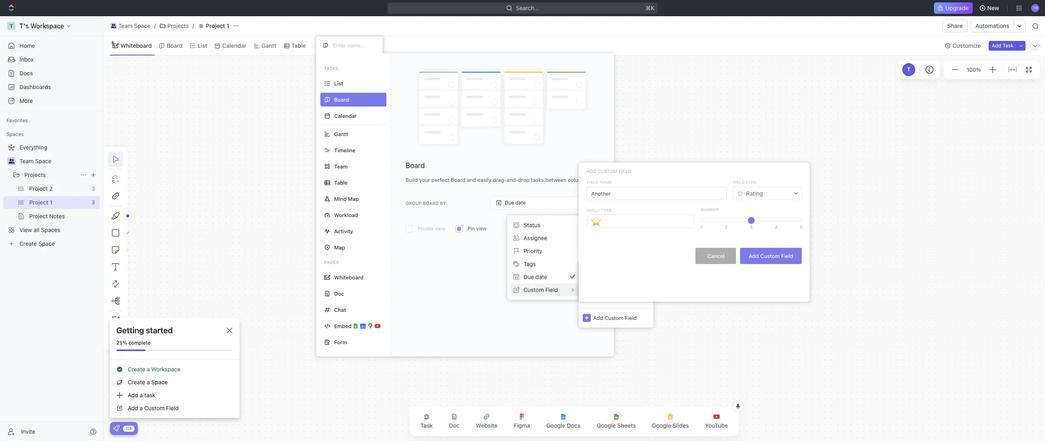 Task type: vqa. For each thing, say whether or not it's contained in the screenshot.
the left to
no



Task type: describe. For each thing, give the bounding box(es) containing it.
25% complete
[[116, 340, 150, 346]]

started
[[146, 326, 173, 336]]

field type
[[733, 180, 757, 185]]

1 horizontal spatial map
[[348, 196, 359, 202]]

1 horizontal spatial task
[[1003, 42, 1014, 48]]

home link
[[3, 39, 100, 52]]

group board by:
[[406, 201, 447, 206]]

close image
[[227, 328, 232, 334]]

add custom field button
[[741, 248, 802, 265]]

1 vertical spatial gantt
[[334, 131, 348, 137]]

field name
[[587, 180, 612, 185]]

google docs
[[547, 423, 581, 430]]

⭐
[[592, 216, 601, 227]]

add a custom field
[[128, 405, 179, 412]]

by:
[[440, 201, 447, 206]]

status button
[[511, 219, 579, 232]]

date for due date button
[[536, 274, 547, 281]]

website
[[476, 423, 498, 430]]

view button
[[316, 40, 342, 51]]

priority
[[524, 248, 543, 255]]

inbox
[[19, 56, 34, 63]]

projects inside sidebar navigation
[[24, 172, 46, 179]]

cancel button
[[696, 248, 737, 265]]

0 horizontal spatial board
[[167, 42, 183, 49]]

add task button
[[989, 41, 1017, 51]]

due date button
[[511, 271, 579, 284]]

inbox link
[[3, 53, 100, 66]]

1 vertical spatial list
[[334, 80, 343, 87]]

name
[[600, 180, 612, 185]]

project 1
[[206, 22, 229, 29]]

emoji
[[587, 208, 600, 213]]

sidebar navigation
[[0, 16, 103, 442]]

1/4
[[126, 427, 132, 431]]

doc inside button
[[449, 423, 460, 430]]

mind
[[334, 196, 347, 202]]

100%
[[967, 66, 981, 73]]

group
[[406, 201, 422, 206]]

0 vertical spatial add custom field
[[587, 169, 632, 174]]

docs link
[[3, 67, 100, 80]]

create for create a space
[[128, 379, 145, 386]]

date for due date dropdown button on the top of page
[[516, 200, 526, 206]]

add board
[[564, 226, 590, 233]]

team inside tree
[[19, 158, 34, 165]]

1 horizontal spatial team
[[118, 22, 133, 29]]

google for google slides
[[652, 423, 671, 430]]

gantt link
[[260, 40, 277, 51]]

0 horizontal spatial calendar
[[222, 42, 247, 49]]

automations button
[[972, 20, 1014, 32]]

due date for due date button
[[524, 274, 547, 281]]

google slides
[[652, 423, 689, 430]]

assignee
[[524, 235, 548, 242]]

whiteboard link
[[119, 40, 152, 51]]

chat
[[334, 307, 346, 313]]

table link
[[290, 40, 306, 51]]

list link
[[196, 40, 207, 51]]

onboarding checklist button element
[[113, 426, 120, 433]]

1 / from the left
[[154, 22, 156, 29]]

custom inside add custom field dropdown button
[[605, 315, 624, 322]]

share
[[948, 22, 963, 29]]

favorites button
[[3, 116, 31, 126]]

add custom field button
[[579, 308, 654, 328]]

add task
[[992, 42, 1014, 48]]

add inside dropdown button
[[594, 315, 603, 322]]

rating
[[747, 190, 763, 197]]

sheets
[[618, 423, 636, 430]]

due date button
[[490, 197, 600, 210]]

custom inside add custom field button
[[761, 253, 780, 259]]

view button
[[316, 36, 342, 55]]

slides
[[673, 423, 689, 430]]

doc button
[[443, 409, 466, 435]]

google slides button
[[646, 409, 696, 435]]

space inside sidebar navigation
[[35, 158, 51, 165]]

view
[[327, 42, 340, 49]]

5
[[800, 225, 803, 230]]

0 vertical spatial 1
[[227, 22, 229, 29]]

onboarding checklist button image
[[113, 426, 120, 433]]

new button
[[976, 2, 1005, 15]]

upgrade
[[946, 4, 969, 11]]

home
[[19, 42, 35, 49]]

customize
[[953, 42, 981, 49]]

tree inside sidebar navigation
[[3, 141, 100, 251]]

a for task
[[140, 392, 143, 399]]

0 vertical spatial gantt
[[262, 42, 277, 49]]

workload
[[334, 212, 358, 218]]

youtube button
[[699, 409, 735, 435]]

team space inside tree
[[19, 158, 51, 165]]

Enter name... text field
[[587, 187, 727, 200]]

1 horizontal spatial whiteboard
[[334, 274, 364, 281]]

getting started
[[116, 326, 173, 336]]

figma button
[[508, 409, 537, 435]]

0 vertical spatial team space
[[118, 22, 150, 29]]

1 horizontal spatial projects link
[[157, 21, 191, 31]]

type for field type
[[746, 180, 757, 185]]

timeline
[[334, 147, 356, 154]]

rating button
[[734, 187, 802, 201]]



Task type: locate. For each thing, give the bounding box(es) containing it.
google
[[547, 423, 566, 430], [597, 423, 616, 430], [652, 423, 671, 430]]

1 vertical spatial projects link
[[24, 169, 77, 182]]

team space down spaces at top
[[19, 158, 51, 165]]

0 vertical spatial date
[[516, 200, 526, 206]]

team space up the whiteboard 'link'
[[118, 22, 150, 29]]

1 horizontal spatial team space
[[118, 22, 150, 29]]

mind map
[[334, 196, 359, 202]]

a down "add a task"
[[140, 405, 143, 412]]

add a task
[[128, 392, 155, 399]]

whiteboard
[[120, 42, 152, 49], [334, 274, 364, 281]]

0 vertical spatial team space link
[[108, 21, 153, 31]]

1 horizontal spatial type
[[746, 180, 757, 185]]

2 vertical spatial space
[[151, 379, 168, 386]]

a for custom
[[140, 405, 143, 412]]

automations
[[976, 22, 1010, 29]]

due date up custom field at the bottom of the page
[[524, 274, 547, 281]]

date up custom field at the bottom of the page
[[536, 274, 547, 281]]

1 vertical spatial task
[[421, 423, 433, 430]]

google for google sheets
[[597, 423, 616, 430]]

tags button
[[511, 258, 579, 271]]

1 vertical spatial 1
[[700, 225, 703, 230]]

0 horizontal spatial due
[[505, 200, 514, 206]]

create a workspace
[[128, 366, 181, 373]]

list down the view
[[334, 80, 343, 87]]

1 horizontal spatial table
[[334, 180, 348, 186]]

team down spaces at top
[[19, 158, 34, 165]]

t
[[908, 66, 911, 73]]

whiteboard inside 'link'
[[120, 42, 152, 49]]

upgrade link
[[935, 2, 973, 14]]

a for workspace
[[147, 366, 150, 373]]

0 vertical spatial board
[[167, 42, 183, 49]]

projects
[[168, 22, 189, 29], [24, 172, 46, 179]]

0 vertical spatial type
[[746, 180, 757, 185]]

0 horizontal spatial 1
[[227, 22, 229, 29]]

0 horizontal spatial /
[[154, 22, 156, 29]]

doc right 'task' button
[[449, 423, 460, 430]]

tree containing team space
[[3, 141, 100, 251]]

calendar down project 1
[[222, 42, 247, 49]]

0 horizontal spatial map
[[334, 244, 345, 251]]

task button
[[414, 409, 439, 435]]

0 vertical spatial doc
[[334, 291, 344, 297]]

table
[[292, 42, 306, 49], [334, 180, 348, 186]]

docs
[[19, 70, 33, 77], [567, 423, 581, 430]]

space
[[134, 22, 150, 29], [35, 158, 51, 165], [151, 379, 168, 386]]

1 create from the top
[[128, 366, 145, 373]]

0 vertical spatial whiteboard
[[120, 42, 152, 49]]

1 horizontal spatial projects
[[168, 22, 189, 29]]

gantt up timeline
[[334, 131, 348, 137]]

0 vertical spatial table
[[292, 42, 306, 49]]

1
[[227, 22, 229, 29], [700, 225, 703, 230]]

date inside due date dropdown button
[[516, 200, 526, 206]]

2 vertical spatial board
[[575, 226, 590, 233]]

board link
[[165, 40, 183, 51]]

100% button
[[966, 65, 983, 75]]

whiteboard up chat
[[334, 274, 364, 281]]

1 horizontal spatial list
[[334, 80, 343, 87]]

0 horizontal spatial list
[[198, 42, 207, 49]]

board left '⭐'
[[575, 226, 590, 233]]

0 horizontal spatial table
[[292, 42, 306, 49]]

1 vertical spatial team space link
[[19, 155, 98, 168]]

a up create a space
[[147, 366, 150, 373]]

dashboards
[[19, 84, 51, 90]]

1 horizontal spatial gantt
[[334, 131, 348, 137]]

0 horizontal spatial date
[[516, 200, 526, 206]]

0 vertical spatial projects
[[168, 22, 189, 29]]

0 vertical spatial task
[[1003, 42, 1014, 48]]

0 vertical spatial create
[[128, 366, 145, 373]]

add custom field inside button
[[749, 253, 794, 259]]

create a space
[[128, 379, 168, 386]]

form
[[334, 339, 347, 346]]

due date for due date dropdown button on the top of page
[[505, 200, 526, 206]]

calendar link
[[221, 40, 247, 51]]

invite
[[21, 429, 35, 436]]

due
[[505, 200, 514, 206], [524, 274, 534, 281]]

0 horizontal spatial team space link
[[19, 155, 98, 168]]

docs inside sidebar navigation
[[19, 70, 33, 77]]

field inside button
[[781, 253, 794, 259]]

1 vertical spatial doc
[[449, 423, 460, 430]]

type right emoji
[[601, 208, 612, 213]]

0 vertical spatial calendar
[[222, 42, 247, 49]]

board
[[423, 201, 439, 206]]

gantt
[[262, 42, 277, 49], [334, 131, 348, 137]]

calendar up timeline
[[334, 113, 357, 119]]

assignee button
[[511, 232, 579, 245]]

2 vertical spatial add custom field
[[594, 315, 637, 322]]

0 vertical spatial space
[[134, 22, 150, 29]]

type inside emoji type ⭐
[[601, 208, 612, 213]]

1 vertical spatial due date
[[524, 274, 547, 281]]

2 horizontal spatial space
[[151, 379, 168, 386]]

priority button
[[511, 245, 579, 258]]

0 horizontal spatial docs
[[19, 70, 33, 77]]

2 google from the left
[[597, 423, 616, 430]]

cancel
[[708, 253, 725, 259]]

due date inside dropdown button
[[505, 200, 526, 206]]

2 create from the top
[[128, 379, 145, 386]]

⭐ button
[[587, 215, 695, 228]]

gantt left table link
[[262, 42, 277, 49]]

1 horizontal spatial docs
[[567, 423, 581, 430]]

2
[[725, 225, 728, 230]]

search...
[[516, 4, 539, 11]]

0 horizontal spatial whiteboard
[[120, 42, 152, 49]]

3 google from the left
[[652, 423, 671, 430]]

calendar
[[222, 42, 247, 49], [334, 113, 357, 119]]

1 vertical spatial table
[[334, 180, 348, 186]]

due date up status
[[505, 200, 526, 206]]

0 horizontal spatial type
[[601, 208, 612, 213]]

workspace
[[151, 366, 181, 373]]

field
[[619, 169, 632, 174], [587, 180, 599, 185], [733, 180, 745, 185], [781, 253, 794, 259], [546, 287, 558, 294], [625, 315, 637, 322], [166, 405, 179, 412]]

add custom field
[[587, 169, 632, 174], [749, 253, 794, 259], [594, 315, 637, 322]]

0 vertical spatial map
[[348, 196, 359, 202]]

25%
[[116, 340, 127, 346]]

due inside dropdown button
[[505, 200, 514, 206]]

1 vertical spatial docs
[[567, 423, 581, 430]]

board up group
[[406, 162, 425, 170]]

google for google docs
[[547, 423, 566, 430]]

1 vertical spatial projects
[[24, 172, 46, 179]]

0 vertical spatial due
[[505, 200, 514, 206]]

website button
[[470, 409, 504, 435]]

0 horizontal spatial team
[[19, 158, 34, 165]]

getting
[[116, 326, 144, 336]]

spaces
[[6, 131, 24, 138]]

1 horizontal spatial calendar
[[334, 113, 357, 119]]

project
[[206, 22, 225, 29]]

create for create a workspace
[[128, 366, 145, 373]]

table inside table link
[[292, 42, 306, 49]]

1 vertical spatial board
[[406, 162, 425, 170]]

whiteboard left board link
[[120, 42, 152, 49]]

status
[[524, 222, 541, 229]]

1 horizontal spatial google
[[597, 423, 616, 430]]

1 horizontal spatial board
[[406, 162, 425, 170]]

Enter name... field
[[332, 42, 376, 49]]

a for space
[[147, 379, 150, 386]]

user group image inside sidebar navigation
[[8, 159, 14, 164]]

1 vertical spatial map
[[334, 244, 345, 251]]

0 horizontal spatial task
[[421, 423, 433, 430]]

table up mind
[[334, 180, 348, 186]]

activity
[[334, 228, 353, 235]]

1 horizontal spatial space
[[134, 22, 150, 29]]

youtube
[[705, 423, 728, 430]]

1 vertical spatial due
[[524, 274, 534, 281]]

date
[[516, 200, 526, 206], [536, 274, 547, 281]]

complete
[[129, 340, 150, 346]]

google right the figma
[[547, 423, 566, 430]]

1 vertical spatial team space
[[19, 158, 51, 165]]

1 horizontal spatial date
[[536, 274, 547, 281]]

date up status
[[516, 200, 526, 206]]

favorites
[[6, 118, 28, 124]]

1 vertical spatial create
[[128, 379, 145, 386]]

1 horizontal spatial 1
[[700, 225, 703, 230]]

emoji type ⭐
[[587, 208, 612, 227]]

type up rating
[[746, 180, 757, 185]]

due date inside button
[[524, 274, 547, 281]]

0 horizontal spatial projects
[[24, 172, 46, 179]]

1 horizontal spatial due
[[524, 274, 534, 281]]

create
[[128, 366, 145, 373], [128, 379, 145, 386]]

2 horizontal spatial google
[[652, 423, 671, 430]]

due inside button
[[524, 274, 534, 281]]

create up create a space
[[128, 366, 145, 373]]

task down automations button
[[1003, 42, 1014, 48]]

number
[[701, 207, 719, 212]]

a left task
[[140, 392, 143, 399]]

1 vertical spatial type
[[601, 208, 612, 213]]

embed
[[334, 323, 352, 330]]

0 horizontal spatial user group image
[[8, 159, 14, 164]]

0 horizontal spatial space
[[35, 158, 51, 165]]

2 horizontal spatial board
[[575, 226, 590, 233]]

0 horizontal spatial gantt
[[262, 42, 277, 49]]

1 horizontal spatial team space link
[[108, 21, 153, 31]]

add custom field inside dropdown button
[[594, 315, 637, 322]]

google docs button
[[540, 409, 587, 435]]

google left the sheets
[[597, 423, 616, 430]]

custom inside custom field dropdown button
[[524, 287, 544, 294]]

custom
[[598, 169, 618, 174], [761, 253, 780, 259], [524, 287, 544, 294], [605, 315, 624, 322], [144, 405, 165, 412]]

1 vertical spatial whiteboard
[[334, 274, 364, 281]]

1 google from the left
[[547, 423, 566, 430]]

1 vertical spatial space
[[35, 158, 51, 165]]

0 horizontal spatial doc
[[334, 291, 344, 297]]

1 down number
[[700, 225, 703, 230]]

due date
[[505, 200, 526, 206], [524, 274, 547, 281]]

team space link
[[108, 21, 153, 31], [19, 155, 98, 168]]

tags
[[524, 261, 536, 268]]

tree
[[3, 141, 100, 251]]

user group image
[[111, 24, 116, 28], [8, 159, 14, 164]]

google sheets
[[597, 423, 636, 430]]

map right mind
[[348, 196, 359, 202]]

docs inside button
[[567, 423, 581, 430]]

0 vertical spatial projects link
[[157, 21, 191, 31]]

table right gantt link
[[292, 42, 306, 49]]

1 vertical spatial user group image
[[8, 159, 14, 164]]

1 horizontal spatial /
[[193, 22, 194, 29]]

task left doc button
[[421, 423, 433, 430]]

0 vertical spatial user group image
[[111, 24, 116, 28]]

doc up chat
[[334, 291, 344, 297]]

1 vertical spatial calendar
[[334, 113, 357, 119]]

list down project 1 link at the top
[[198, 42, 207, 49]]

date inside due date button
[[536, 274, 547, 281]]

due for due date button
[[524, 274, 534, 281]]

figma
[[514, 423, 530, 430]]

2 / from the left
[[193, 22, 194, 29]]

4
[[775, 225, 778, 230]]

3
[[750, 225, 753, 230]]

0 horizontal spatial projects link
[[24, 169, 77, 182]]

1 horizontal spatial user group image
[[111, 24, 116, 28]]

0 horizontal spatial team space
[[19, 158, 51, 165]]

add
[[992, 42, 1002, 48], [587, 169, 597, 174], [564, 226, 574, 233], [749, 253, 759, 259], [594, 315, 603, 322], [128, 392, 138, 399], [128, 405, 138, 412]]

1 vertical spatial date
[[536, 274, 547, 281]]

map down activity
[[334, 244, 345, 251]]

google sheets button
[[591, 409, 643, 435]]

task
[[1003, 42, 1014, 48], [421, 423, 433, 430]]

custom field button
[[511, 284, 579, 297]]

team down timeline
[[334, 163, 348, 170]]

0 vertical spatial list
[[198, 42, 207, 49]]

/
[[154, 22, 156, 29], [193, 22, 194, 29]]

a up task
[[147, 379, 150, 386]]

1 vertical spatial add custom field
[[749, 253, 794, 259]]

share button
[[943, 19, 968, 32]]

dashboards link
[[3, 81, 100, 94]]

0 vertical spatial docs
[[19, 70, 33, 77]]

due for due date dropdown button on the top of page
[[505, 200, 514, 206]]

google left slides
[[652, 423, 671, 430]]

type for emoji type ⭐
[[601, 208, 612, 213]]

1 horizontal spatial doc
[[449, 423, 460, 430]]

customize button
[[942, 40, 984, 51]]

create up "add a task"
[[128, 379, 145, 386]]

team up the whiteboard 'link'
[[118, 22, 133, 29]]

team
[[118, 22, 133, 29], [19, 158, 34, 165], [334, 163, 348, 170]]

0 horizontal spatial google
[[547, 423, 566, 430]]

board left the list link
[[167, 42, 183, 49]]

2 horizontal spatial team
[[334, 163, 348, 170]]

1 right "project"
[[227, 22, 229, 29]]

0 vertical spatial due date
[[505, 200, 526, 206]]



